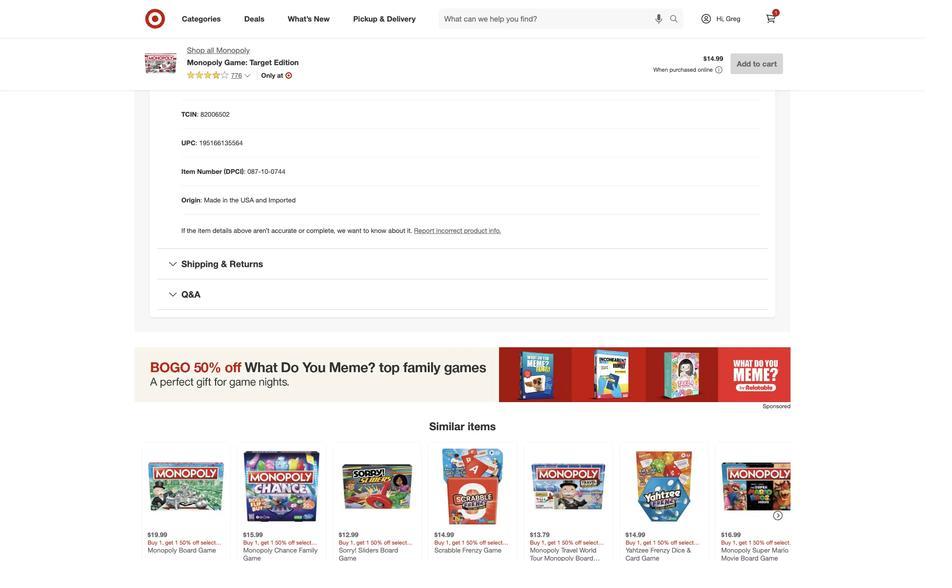 Task type: describe. For each thing, give the bounding box(es) containing it.
sorry! sliders board game image
[[339, 448, 416, 525]]

q&a button
[[157, 279, 769, 309]]

1 vertical spatial to
[[363, 227, 369, 235]]

82006502
[[201, 110, 230, 118]]

aren't
[[253, 227, 270, 235]]

used
[[242, 53, 257, 61]]

sorry!
[[339, 546, 357, 554]]

monopoly down all
[[187, 58, 222, 67]]

image of monopoly game: target edition image
[[142, 45, 180, 83]]

chance
[[274, 546, 297, 554]]

imported
[[269, 196, 296, 204]]

what's new
[[288, 14, 330, 23]]

travel
[[561, 546, 578, 554]]

target
[[250, 58, 272, 67]]

game inside monopoly chance family game
[[243, 554, 261, 561]]

edition
[[274, 58, 299, 67]]

sponsored
[[763, 403, 791, 410]]

10-
[[261, 168, 271, 175]]

& for pickup
[[380, 14, 385, 23]]

details
[[213, 227, 232, 235]]

$19.99
[[148, 531, 167, 539]]

movie
[[722, 554, 739, 561]]

complete,
[[307, 227, 336, 235]]

: for 195166135564
[[196, 139, 197, 147]]

hi, greg
[[717, 15, 741, 23]]

usa
[[241, 196, 254, 204]]

monopoly up tour
[[530, 546, 560, 554]]

what's new link
[[280, 8, 342, 29]]

sliders
[[359, 546, 379, 554]]

search
[[666, 15, 688, 24]]

all
[[207, 45, 214, 55]]

monopoly up game:
[[216, 45, 250, 55]]

0 horizontal spatial board
[[179, 546, 197, 554]]

items
[[468, 420, 496, 433]]

776
[[231, 71, 242, 79]]

at
[[277, 71, 283, 79]]

new
[[314, 14, 330, 23]]

shop all monopoly monopoly game: target edition
[[187, 45, 299, 67]]

when
[[654, 66, 668, 73]]

made
[[204, 196, 221, 204]]

$15.99
[[243, 531, 263, 539]]

monopoly board game
[[148, 546, 216, 554]]

1
[[775, 10, 778, 15]]

& for shipping
[[221, 259, 227, 269]]

card
[[626, 554, 640, 561]]

$13.79
[[530, 531, 550, 539]]

or
[[299, 227, 305, 235]]

shipping & returns button
[[157, 249, 769, 279]]

above
[[234, 227, 252, 235]]

shipping & returns
[[181, 259, 263, 269]]

report incorrect product info. button
[[414, 226, 501, 235]]

$14.99 for yahtzee frenzy dice & card game
[[626, 531, 646, 539]]

yahtzee frenzy dice & card game image
[[626, 448, 703, 525]]

origin : made in the usa and imported
[[181, 196, 296, 204]]

shop
[[187, 45, 205, 55]]

pickup & delivery link
[[345, 8, 428, 29]]

add to cart button
[[731, 53, 784, 74]]

it.
[[407, 227, 412, 235]]

know
[[371, 227, 387, 235]]

: left the 087-
[[244, 168, 246, 175]]

1 horizontal spatial the
[[230, 196, 239, 204]]

monopoly board game image
[[148, 448, 225, 525]]

tcin
[[181, 110, 197, 118]]

yahtzee frenzy dice & card game
[[626, 546, 691, 561]]

087-
[[248, 168, 261, 175]]

frenzy for scrabble
[[463, 546, 482, 554]]

info.
[[489, 227, 501, 235]]

game inside 'yahtzee frenzy dice & card game'
[[642, 554, 660, 561]]

monopoly super mario movie board game image
[[722, 448, 799, 525]]

195166135564
[[199, 139, 243, 147]]

add
[[737, 59, 751, 68]]

monopoly inside monopoly chance family game
[[243, 546, 273, 554]]

and
[[256, 196, 267, 204]]

upc
[[181, 139, 196, 147]]

board inside monopoly super mario movie board game
[[741, 554, 759, 561]]

when purchased online
[[654, 66, 713, 73]]

shipping
[[181, 259, 219, 269]]

monopoly super mario movie board game
[[722, 546, 789, 561]]

add to cart
[[737, 59, 777, 68]]

similar
[[429, 420, 465, 433]]

game inside monopoly super mario movie board game
[[761, 554, 778, 561]]



Task type: vqa. For each thing, say whether or not it's contained in the screenshot.
& inside the Yahtzee Frenzy Dice & Card Game
yes



Task type: locate. For each thing, give the bounding box(es) containing it.
hi,
[[717, 15, 725, 23]]

2 horizontal spatial &
[[687, 546, 691, 554]]

advertisement region
[[135, 347, 791, 402]]

super
[[753, 546, 770, 554]]

categories link
[[174, 8, 233, 29]]

greg
[[726, 15, 741, 23]]

categories
[[182, 14, 221, 23]]

0 horizontal spatial frenzy
[[463, 546, 482, 554]]

yahtzee
[[626, 546, 649, 554]]

item
[[198, 227, 211, 235]]

0 horizontal spatial &
[[221, 259, 227, 269]]

0 horizontal spatial to
[[363, 227, 369, 235]]

0 horizontal spatial the
[[187, 227, 196, 235]]

to right want
[[363, 227, 369, 235]]

monopoly
[[216, 45, 250, 55], [187, 58, 222, 67], [148, 546, 177, 554], [243, 546, 273, 554], [530, 546, 560, 554], [722, 546, 751, 554], [545, 554, 574, 561]]

purchased
[[670, 66, 697, 73]]

no
[[208, 53, 217, 61]]

What can we help you find? suggestions appear below search field
[[439, 8, 672, 29]]

$16.99
[[722, 531, 741, 539]]

monopoly down $15.99
[[243, 546, 273, 554]]

: for made in the usa and imported
[[200, 196, 202, 204]]

1 frenzy from the left
[[463, 546, 482, 554]]

to inside add to cart button
[[754, 59, 761, 68]]

$14.99 up scrabble
[[435, 531, 454, 539]]

q&a
[[181, 289, 201, 300]]

0 vertical spatial &
[[380, 14, 385, 23]]

$14.99
[[704, 54, 724, 62], [435, 531, 454, 539], [626, 531, 646, 539]]

1 horizontal spatial frenzy
[[651, 546, 670, 554]]

monopoly chance family game image
[[243, 448, 320, 525]]

if
[[181, 227, 185, 235]]

the
[[230, 196, 239, 204], [187, 227, 196, 235]]

in
[[223, 196, 228, 204]]

if the item details above aren't accurate or complete, we want to know about it. report incorrect product info.
[[181, 227, 501, 235]]

& inside 'yahtzee frenzy dice & card game'
[[687, 546, 691, 554]]

pickup
[[353, 14, 378, 23]]

frenzy left dice
[[651, 546, 670, 554]]

tcin : 82006502
[[181, 110, 230, 118]]

& right dice
[[687, 546, 691, 554]]

delivery
[[387, 14, 416, 23]]

monopoly down "$19.99"
[[148, 546, 177, 554]]

monopoly travel world tour monopoly board game image
[[530, 448, 607, 525]]

1 horizontal spatial $14.99
[[626, 531, 646, 539]]

1,
[[243, 82, 248, 90]]

: for 82006502
[[197, 110, 199, 118]]

frenzy right scrabble
[[463, 546, 482, 554]]

2 vertical spatial &
[[687, 546, 691, 554]]

product
[[464, 227, 487, 235]]

want
[[348, 227, 362, 235]]

0744
[[271, 168, 286, 175]]

$14.99 up the online
[[704, 54, 724, 62]]

sorry! sliders board game
[[339, 546, 398, 561]]

: left made at left
[[200, 196, 202, 204]]

returns
[[230, 259, 263, 269]]

2 horizontal spatial $14.99
[[704, 54, 724, 62]]

monopoly travel world tour monopoly boar
[[530, 546, 597, 561]]

1 link
[[761, 8, 782, 29]]

game
[[198, 546, 216, 554], [484, 546, 502, 554], [243, 554, 261, 561], [339, 554, 357, 561], [642, 554, 660, 561], [761, 554, 778, 561]]

$12.99
[[339, 531, 359, 539]]

item
[[181, 168, 195, 175]]

0 vertical spatial the
[[230, 196, 239, 204]]

1 vertical spatial &
[[221, 259, 227, 269]]

scrabble
[[435, 546, 461, 554]]

report
[[414, 227, 435, 235]]

mario
[[772, 546, 789, 554]]

frenzy
[[463, 546, 482, 554], [651, 546, 670, 554]]

monopoly up movie
[[722, 546, 751, 554]]

to right add
[[754, 59, 761, 68]]

similar items
[[429, 420, 496, 433]]

monopoly chance family game
[[243, 546, 318, 561]]

world
[[580, 546, 597, 554]]

& inside dropdown button
[[221, 259, 227, 269]]

about
[[389, 227, 406, 235]]

cart
[[763, 59, 777, 68]]

$14.99 for scrabble frenzy game
[[435, 531, 454, 539]]

2 horizontal spatial board
[[741, 554, 759, 561]]

the right in
[[230, 196, 239, 204]]

item number (dpci) : 087-10-0744
[[181, 168, 286, 175]]

battery
[[219, 53, 240, 61]]

accurate
[[271, 227, 297, 235]]

online
[[698, 66, 713, 73]]

what's
[[288, 14, 312, 23]]

incorrect
[[436, 227, 463, 235]]

: left 195166135564
[[196, 139, 197, 147]]

only at
[[261, 71, 283, 79]]

number
[[197, 168, 222, 175]]

1 horizontal spatial board
[[381, 546, 398, 554]]

tour
[[530, 554, 543, 561]]

&
[[380, 14, 385, 23], [221, 259, 227, 269], [687, 546, 691, 554]]

to
[[754, 59, 761, 68], [363, 227, 369, 235]]

frenzy for yahtzee
[[651, 546, 670, 554]]

frenzy inside 'yahtzee frenzy dice & card game'
[[651, 546, 670, 554]]

similar items region
[[135, 347, 804, 561]]

2 frenzy from the left
[[651, 546, 670, 554]]

august
[[221, 82, 241, 90]]

game:
[[224, 58, 248, 67]]

origin
[[181, 196, 200, 204]]

0 horizontal spatial $14.99
[[435, 531, 454, 539]]

family
[[299, 546, 318, 554]]

monopoly down travel
[[545, 554, 574, 561]]

& left returns
[[221, 259, 227, 269]]

battery: no battery used
[[181, 53, 257, 61]]

dice
[[672, 546, 685, 554]]

deals link
[[236, 8, 276, 29]]

scrabble frenzy game image
[[435, 448, 512, 525]]

deals
[[244, 14, 265, 23]]

game inside sorry! sliders board game
[[339, 554, 357, 561]]

the right if
[[187, 227, 196, 235]]

: august 1, 2021
[[217, 82, 265, 90]]

(dpci)
[[224, 168, 244, 175]]

: down 776 link
[[217, 82, 219, 90]]

1 horizontal spatial to
[[754, 59, 761, 68]]

monopoly inside monopoly super mario movie board game
[[722, 546, 751, 554]]

0 vertical spatial to
[[754, 59, 761, 68]]

1 vertical spatial the
[[187, 227, 196, 235]]

battery:
[[181, 53, 206, 61]]

search button
[[666, 8, 688, 31]]

& right pickup
[[380, 14, 385, 23]]

board inside sorry! sliders board game
[[381, 546, 398, 554]]

pickup & delivery
[[353, 14, 416, 23]]

only
[[261, 71, 275, 79]]

we
[[337, 227, 346, 235]]

1 horizontal spatial &
[[380, 14, 385, 23]]

2021
[[250, 82, 265, 90]]

scrabble frenzy game
[[435, 546, 502, 554]]

: left 82006502
[[197, 110, 199, 118]]

$14.99 up yahtzee
[[626, 531, 646, 539]]

:
[[217, 82, 219, 90], [197, 110, 199, 118], [196, 139, 197, 147], [244, 168, 246, 175], [200, 196, 202, 204]]



